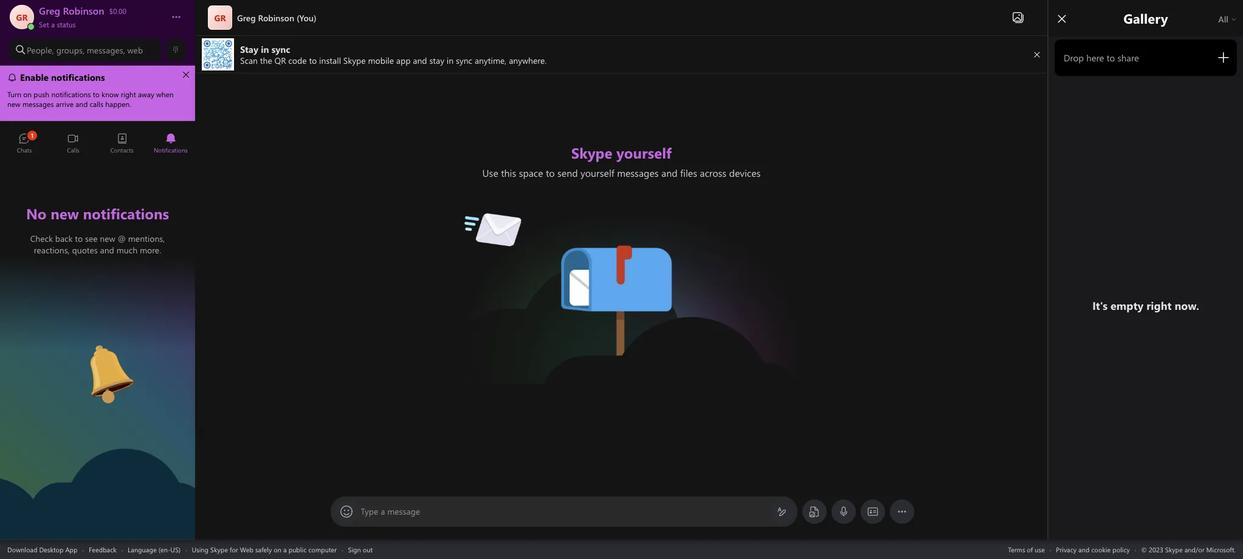 Task type: describe. For each thing, give the bounding box(es) containing it.
people, groups, messages, web
[[27, 44, 143, 56]]

set a status
[[39, 19, 76, 29]]

computer
[[308, 545, 337, 554]]

status
[[57, 19, 76, 29]]

using skype for web safely on a public computer link
[[192, 545, 337, 554]]

privacy
[[1056, 545, 1077, 554]]

sign out
[[348, 545, 373, 554]]

feedback
[[89, 545, 117, 554]]

web
[[127, 44, 143, 56]]

using
[[192, 545, 209, 554]]

safely
[[255, 545, 272, 554]]

using skype for web safely on a public computer
[[192, 545, 337, 554]]

type a message
[[361, 506, 420, 517]]

language
[[128, 545, 157, 554]]

download desktop app
[[7, 545, 78, 554]]

people,
[[27, 44, 54, 56]]

privacy and cookie policy
[[1056, 545, 1130, 554]]

people, groups, messages, web button
[[10, 39, 161, 61]]

out
[[363, 545, 373, 554]]

skype
[[210, 545, 228, 554]]

Type a message text field
[[362, 506, 767, 519]]

language (en-us) link
[[128, 545, 181, 554]]

language (en-us)
[[128, 545, 181, 554]]

download
[[7, 545, 37, 554]]

and
[[1079, 545, 1090, 554]]

on
[[274, 545, 282, 554]]

download desktop app link
[[7, 545, 78, 554]]

privacy and cookie policy link
[[1056, 545, 1130, 554]]

set
[[39, 19, 49, 29]]

sign out link
[[348, 545, 373, 554]]

feedback link
[[89, 545, 117, 554]]



Task type: vqa. For each thing, say whether or not it's contained in the screenshot.
status's a
yes



Task type: locate. For each thing, give the bounding box(es) containing it.
use
[[1035, 545, 1045, 554]]

0 horizontal spatial a
[[51, 19, 55, 29]]

a right set
[[51, 19, 55, 29]]

(en-
[[158, 545, 170, 554]]

1 horizontal spatial a
[[283, 545, 287, 554]]

a for message
[[381, 506, 385, 517]]

2 horizontal spatial a
[[381, 506, 385, 517]]

bell
[[61, 340, 77, 353]]

app
[[65, 545, 78, 554]]

a for status
[[51, 19, 55, 29]]

type
[[361, 506, 378, 517]]

web
[[240, 545, 254, 554]]

tab list
[[0, 128, 195, 161]]

public
[[289, 545, 307, 554]]

policy
[[1113, 545, 1130, 554]]

a right type
[[381, 506, 385, 517]]

groups,
[[56, 44, 84, 56]]

us)
[[170, 545, 181, 554]]

a
[[51, 19, 55, 29], [381, 506, 385, 517], [283, 545, 287, 554]]

sign
[[348, 545, 361, 554]]

a right on
[[283, 545, 287, 554]]

messages,
[[87, 44, 125, 56]]

terms of use link
[[1008, 545, 1045, 554]]

message
[[387, 506, 420, 517]]

a inside button
[[51, 19, 55, 29]]

0 vertical spatial a
[[51, 19, 55, 29]]

of
[[1027, 545, 1033, 554]]

2 vertical spatial a
[[283, 545, 287, 554]]

set a status button
[[39, 17, 159, 29]]

1 vertical spatial a
[[381, 506, 385, 517]]

for
[[230, 545, 238, 554]]

terms
[[1008, 545, 1026, 554]]

cookie
[[1092, 545, 1111, 554]]

desktop
[[39, 545, 64, 554]]

terms of use
[[1008, 545, 1045, 554]]



